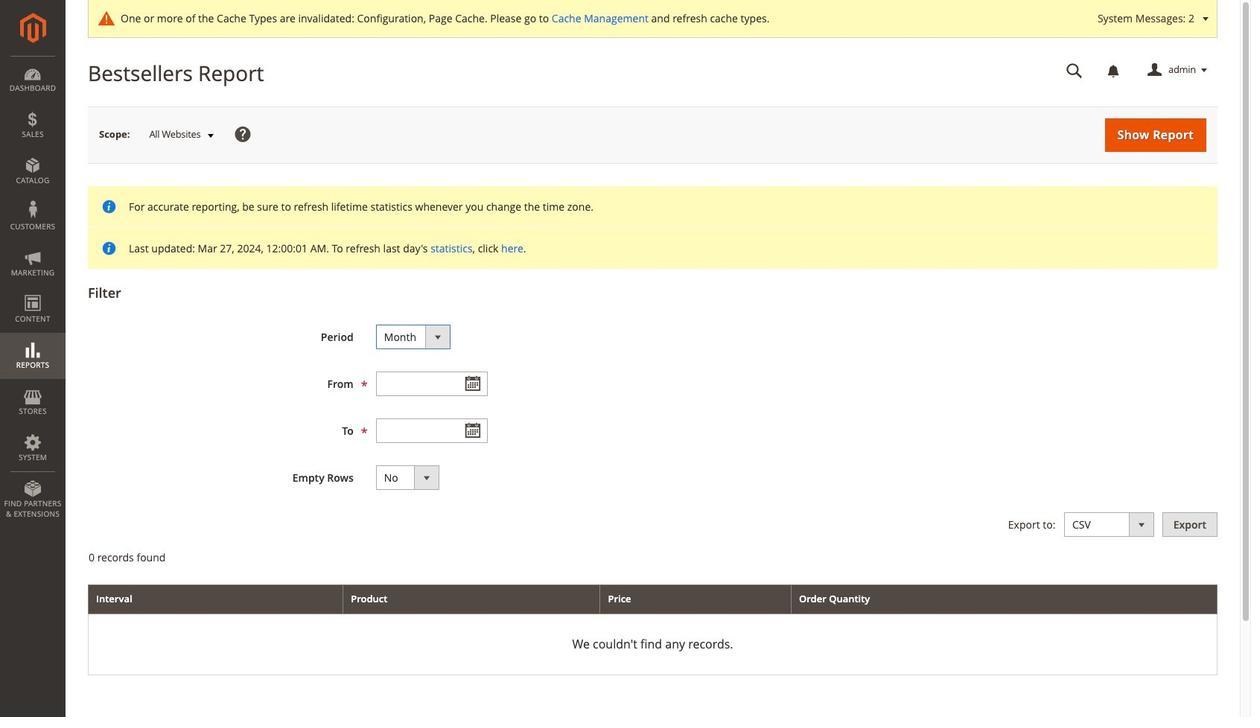 Task type: vqa. For each thing, say whether or not it's contained in the screenshot.
Magento Admin Panel Icon
yes



Task type: locate. For each thing, give the bounding box(es) containing it.
None text field
[[376, 372, 488, 396], [376, 419, 488, 443], [376, 372, 488, 396], [376, 419, 488, 443]]

None text field
[[1056, 57, 1093, 83]]

magento admin panel image
[[20, 13, 46, 43]]

menu bar
[[0, 56, 66, 527]]



